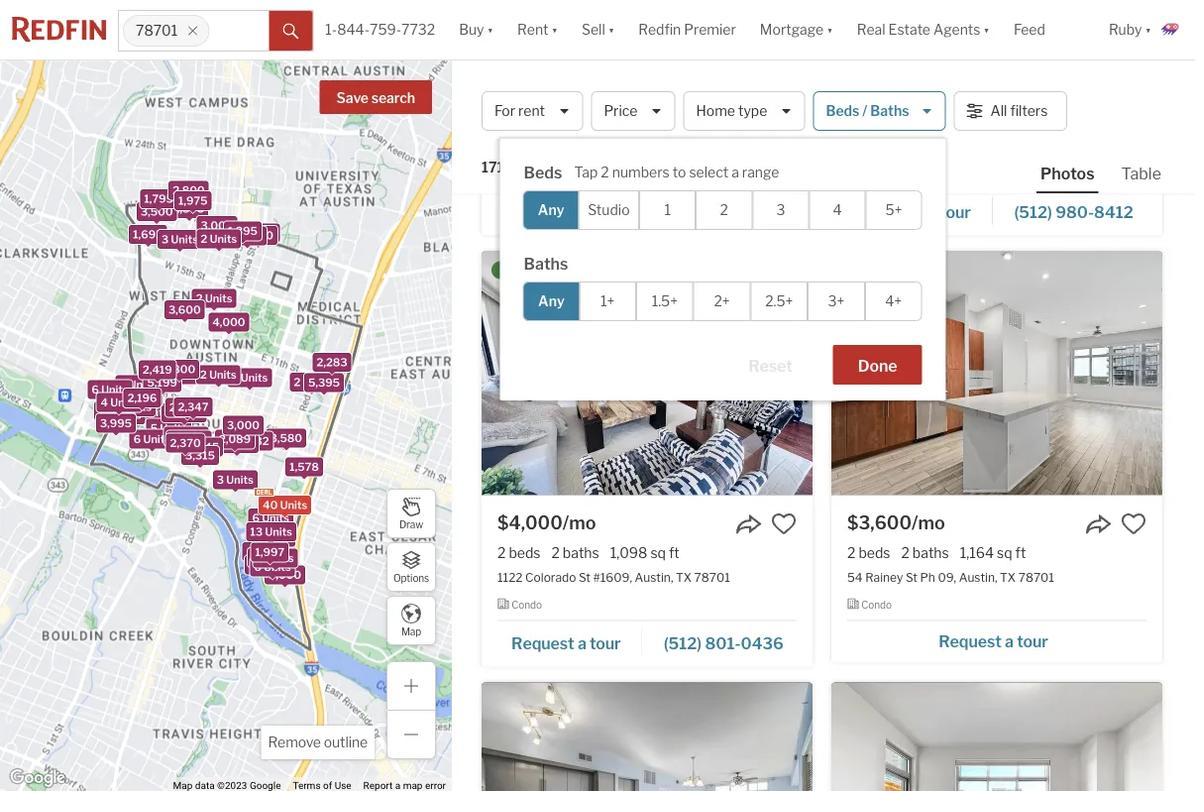 Task type: describe. For each thing, give the bounding box(es) containing it.
rentals
[[507, 159, 553, 176]]

$3,600 /mo
[[848, 512, 946, 534]]

2 units down 5,199
[[169, 401, 206, 414]]

1 checkbox
[[640, 190, 696, 230]]

st for $4,000 /mo
[[579, 570, 591, 585]]

ph
[[921, 570, 936, 585]]

6 units up 3,995
[[115, 401, 152, 414]]

mortgage ▾ button
[[748, 0, 845, 59]]

5 down 13
[[252, 551, 259, 564]]

78701 up (512) 801-0436 link
[[695, 570, 730, 585]]

0436
[[741, 634, 784, 653]]

54 rainey st #820, austin, tx 78701
[[848, 139, 1051, 154]]

baths for $4,000 /mo
[[563, 545, 600, 562]]

any for 1+
[[538, 293, 565, 310]]

reset button
[[724, 345, 818, 385]]

table
[[1122, 164, 1162, 183]]

any for studio
[[538, 202, 565, 219]]

rainey for #820,
[[866, 139, 904, 154]]

draw
[[400, 519, 423, 531]]

2 baths for $3,600
[[902, 545, 949, 562]]

54 for 54 rainey st #820, austin, tx 78701
[[848, 139, 863, 154]]

(512) for (512) 980-8412
[[1015, 203, 1053, 222]]

2 units down 4,000
[[232, 371, 268, 384]]

buy
[[459, 21, 484, 38]]

done
[[858, 356, 898, 375]]

6 up 5,095
[[92, 383, 99, 396]]

2 beds for $3,600
[[848, 545, 891, 562]]

2,283
[[317, 356, 348, 369]]

feed
[[1014, 21, 1046, 38]]

tx for 54 rainey st #820, austin, tx 78701
[[997, 139, 1013, 154]]

estate
[[889, 21, 931, 38]]

bath
[[902, 114, 932, 131]]

1,695
[[133, 228, 163, 241]]

sort
[[577, 159, 606, 176]]

2 units up 4,000
[[196, 292, 232, 305]]

5+ checkbox
[[866, 190, 923, 230]]

78701 left remove 78701 icon
[[136, 22, 178, 39]]

rent
[[519, 102, 545, 119]]

5 down 9 units
[[150, 422, 158, 435]]

1,975
[[178, 194, 208, 207]]

1 vertical spatial 3,000
[[227, 419, 260, 432]]

2 vertical spatial 3,000
[[269, 569, 302, 582]]

a down 1122 colorado st #1609, austin, tx 78701
[[578, 634, 587, 653]]

4 up 3,995
[[101, 396, 108, 409]]

request for (512) 801-0436
[[512, 634, 575, 653]]

photos button
[[1037, 163, 1118, 193]]

a down 54 rainey st ph 09, austin, tx 78701
[[1005, 632, 1014, 651]]

mortgage
[[760, 21, 824, 38]]

all
[[991, 102, 1008, 119]]

save search button
[[320, 80, 432, 114]]

mortgage ▾
[[760, 21, 833, 38]]

2+ radio
[[694, 282, 751, 321]]

2,250
[[232, 229, 263, 242]]

78701 apartments for rent
[[482, 80, 770, 107]]

0 vertical spatial 7 units
[[219, 437, 255, 450]]

done button
[[833, 345, 923, 385]]

2 inside option
[[720, 202, 729, 219]]

844-
[[337, 21, 370, 38]]

1-844-759-7732
[[325, 21, 435, 38]]

1 for bath
[[893, 114, 899, 131]]

2,193
[[226, 430, 255, 443]]

980-
[[1056, 203, 1095, 222]]

real
[[857, 21, 886, 38]]

user photo image
[[1160, 18, 1184, 42]]

redfin premier button
[[627, 0, 748, 59]]

buy ▾
[[459, 21, 494, 38]]

ad region
[[499, 0, 796, 162]]

3,600
[[168, 303, 201, 316]]

redfin premier
[[639, 21, 736, 38]]

3,995
[[100, 417, 132, 430]]

austin, for #820,
[[956, 139, 995, 154]]

4,000
[[212, 316, 245, 329]]

sq for $4,000 /mo
[[651, 545, 666, 562]]

favorite button image
[[771, 511, 797, 537]]

all filters
[[991, 102, 1048, 119]]

premier
[[684, 21, 736, 38]]

austin, down 1,164
[[959, 570, 998, 585]]

6 units down 2,196
[[104, 409, 141, 421]]

recommended button
[[610, 158, 729, 177]]

5,045
[[187, 441, 219, 454]]

options button
[[387, 542, 436, 592]]

a inside dialog
[[732, 164, 739, 181]]

beds for $4,000
[[509, 545, 541, 562]]

table button
[[1118, 163, 1166, 191]]

1,795
[[144, 192, 173, 205]]

▾ for buy ▾
[[487, 21, 494, 38]]

$3,600
[[848, 512, 912, 534]]

3,500
[[141, 205, 173, 218]]

ruby ▾
[[1109, 21, 1152, 38]]

:
[[606, 159, 610, 176]]

photo of 54 rainey st ph 09, austin, tx 78701 image
[[832, 251, 1163, 495]]

for rent
[[495, 102, 545, 119]]

4 inside option
[[833, 202, 842, 219]]

1 option group from the top
[[523, 190, 923, 230]]

5 ▾ from the left
[[984, 21, 990, 38]]

google image
[[5, 765, 70, 791]]

map
[[401, 626, 421, 638]]

beds / baths button
[[813, 91, 946, 131]]

171 rentals •
[[482, 159, 567, 177]]

request a tour button for (512) 801-0436
[[498, 627, 643, 657]]

13
[[250, 525, 263, 538]]

4 down 9 units
[[168, 430, 175, 443]]

4 up 5,095
[[121, 391, 129, 403]]

1122 colorado st #1609, austin, tx 78701
[[498, 570, 730, 585]]

agents
[[934, 21, 981, 38]]

request a tour button down 54 rainey st ph 09, austin, tx 78701
[[848, 625, 1147, 655]]

sell ▾ button
[[570, 0, 627, 59]]

1 bed
[[848, 114, 882, 131]]

Any checkbox
[[523, 190, 580, 230]]

6 left 9
[[104, 409, 112, 421]]

reset
[[749, 356, 793, 375]]

6 up 13
[[252, 512, 260, 524]]

draw button
[[387, 489, 436, 538]]

1 bath
[[893, 114, 932, 131]]

new 12 hrs ago
[[500, 264, 585, 276]]

tap
[[574, 164, 598, 181]]

4+ radio
[[865, 282, 923, 321]]

6 down 9
[[134, 433, 141, 446]]

home type button
[[684, 91, 805, 131]]

2 units up 2,347 at the bottom
[[200, 368, 237, 381]]

favorite button image
[[1121, 511, 1147, 537]]

rainey for ph
[[866, 570, 904, 585]]

2 units left 1,450
[[201, 232, 237, 245]]

real estate agents ▾
[[857, 21, 990, 38]]

1.5+ radio
[[636, 282, 694, 321]]

$2,195 /mo
[[848, 81, 941, 103]]

▾ for mortgage ▾
[[827, 21, 833, 38]]

09,
[[938, 570, 957, 585]]

$4,000
[[498, 512, 563, 534]]

78701 down 1,164 sq ft
[[1019, 570, 1055, 585]]

5 up 9 units
[[158, 368, 166, 381]]

request for (512) 980-8412
[[862, 203, 925, 222]]

1,997
[[255, 546, 285, 558]]

2,196
[[127, 392, 157, 405]]

st for $3,600 /mo
[[906, 570, 918, 585]]

ruby
[[1109, 21, 1143, 38]]

dialog containing beds
[[500, 139, 946, 401]]

tap 2 numbers to select a range
[[574, 164, 780, 181]]

2.5+ radio
[[751, 282, 808, 321]]

tx for 1122 colorado st #1609, austin, tx 78701
[[676, 570, 692, 585]]

3,580
[[270, 432, 302, 444]]

▾ for sell ▾
[[608, 21, 615, 38]]

6 units down 1,997
[[254, 560, 291, 573]]



Task type: locate. For each thing, give the bounding box(es) containing it.
171
[[482, 159, 504, 176]]

1 horizontal spatial tour
[[940, 203, 971, 222]]

1+
[[601, 293, 615, 310]]

0 horizontal spatial sq
[[651, 545, 666, 562]]

4 checkbox
[[809, 190, 866, 230]]

1,395
[[228, 225, 258, 238]]

request a tour down 54 rainey st ph 09, austin, tx 78701
[[939, 632, 1049, 651]]

1 ▾ from the left
[[487, 21, 494, 38]]

favorite button checkbox
[[771, 511, 797, 537], [1121, 511, 1147, 537]]

1 beds from the left
[[509, 545, 541, 562]]

2 54 from the top
[[848, 570, 863, 585]]

apartments
[[554, 80, 680, 107]]

1 horizontal spatial baths
[[871, 102, 910, 119]]

6 units down 9 units
[[134, 433, 171, 446]]

1 vertical spatial rent
[[719, 80, 770, 107]]

rent right 'buy ▾'
[[518, 21, 549, 38]]

map button
[[387, 596, 436, 645]]

austin, down the '1,098 sq ft'
[[635, 570, 674, 585]]

6 units down 40
[[252, 512, 289, 524]]

0 horizontal spatial ft
[[669, 545, 680, 562]]

1 vertical spatial (512)
[[664, 634, 702, 653]]

4
[[833, 202, 842, 219], [121, 391, 129, 403], [101, 396, 108, 409], [168, 430, 175, 443]]

2 beds down $3,600
[[848, 545, 891, 562]]

▾ right mortgage
[[827, 21, 833, 38]]

a right 5+ "checkbox"
[[928, 203, 937, 222]]

st
[[906, 139, 918, 154], [579, 570, 591, 585], [906, 570, 918, 585]]

beds left "/"
[[826, 102, 860, 119]]

any down hrs on the left of page
[[538, 293, 565, 310]]

request a tour button
[[848, 196, 993, 226], [848, 625, 1147, 655], [498, 627, 643, 657]]

ft for $4,000 /mo
[[669, 545, 680, 562]]

request a tour for (512) 980-8412
[[862, 203, 971, 222]]

ft right 1,164
[[1016, 545, 1026, 562]]

baths for $3,600 /mo
[[913, 545, 949, 562]]

▾ left sell
[[552, 21, 558, 38]]

1 vertical spatial beds
[[524, 163, 563, 182]]

colorado
[[526, 570, 576, 585]]

2 horizontal spatial request
[[939, 632, 1002, 651]]

/
[[863, 102, 868, 119]]

for
[[495, 102, 516, 119]]

real estate agents ▾ button
[[845, 0, 1002, 59]]

1 horizontal spatial 2 beds
[[848, 545, 891, 562]]

0 vertical spatial baths
[[871, 102, 910, 119]]

759-
[[370, 21, 402, 38]]

2,370
[[170, 437, 201, 450]]

1 for bed
[[848, 114, 854, 131]]

3 inside option
[[777, 202, 786, 219]]

0 horizontal spatial (512)
[[664, 634, 702, 653]]

0 horizontal spatial beds
[[524, 163, 563, 182]]

2 beds for $4,000
[[498, 545, 541, 562]]

redfin
[[639, 21, 681, 38]]

rent inside dropdown button
[[518, 21, 549, 38]]

0 horizontal spatial tour
[[590, 634, 621, 653]]

tour for (512) 980-8412
[[940, 203, 971, 222]]

a left range
[[732, 164, 739, 181]]

(512)
[[1015, 203, 1053, 222], [664, 634, 702, 653]]

0 vertical spatial any
[[538, 202, 565, 219]]

rent ▾ button
[[506, 0, 570, 59]]

/mo up colorado
[[563, 512, 596, 534]]

condo for $4,000
[[512, 599, 542, 610]]

rainey left ph
[[866, 570, 904, 585]]

750 sq ft
[[942, 114, 1001, 131]]

54 rainey st ph 09, austin, tx 78701
[[848, 570, 1055, 585]]

7 right 11k
[[219, 437, 225, 450]]

9 units
[[132, 406, 169, 419]]

1 horizontal spatial condo
[[862, 599, 892, 610]]

78701 down rent ▾ button on the top of the page
[[482, 80, 549, 107]]

1 horizontal spatial 2 baths
[[902, 545, 949, 562]]

Any radio
[[523, 282, 580, 321]]

request a tour button down #820, at the top right of page
[[848, 196, 993, 226]]

baths up colorado
[[563, 545, 600, 562]]

0 vertical spatial (512)
[[1015, 203, 1053, 222]]

tour down #1609,
[[590, 634, 621, 653]]

4 units up 3,315
[[168, 430, 205, 443]]

8412
[[1095, 203, 1134, 222]]

1 vertical spatial rainey
[[866, 570, 904, 585]]

1,578
[[290, 461, 319, 473]]

5+
[[886, 202, 903, 219]]

2 favorite button checkbox from the left
[[1121, 511, 1147, 537]]

ft right 1,098 on the right of page
[[669, 545, 680, 562]]

0 horizontal spatial rent
[[518, 21, 549, 38]]

2 2 beds from the left
[[848, 545, 891, 562]]

mortgage ▾ button
[[760, 0, 833, 59]]

ft for $3,600 /mo
[[1016, 545, 1026, 562]]

0 horizontal spatial beds
[[509, 545, 541, 562]]

tour down 1,164 sq ft
[[1017, 632, 1049, 651]]

2 baths for $4,000
[[552, 545, 600, 562]]

2 horizontal spatial tour
[[1017, 632, 1049, 651]]

5 left 2,347 at the bottom
[[166, 407, 173, 419]]

photo of 54 rainey st #820, austin, tx 78701 image
[[832, 0, 1163, 64]]

2 option group from the top
[[523, 282, 923, 321]]

1 vertical spatial 7
[[249, 558, 255, 571]]

/mo up ph
[[912, 512, 946, 534]]

photo of 1122 colorado st #1609, austin, tx 78701 image
[[482, 251, 813, 495]]

1,164 sq ft
[[960, 545, 1026, 562]]

1 left bath
[[893, 114, 899, 131]]

2 horizontal spatial ft
[[1016, 545, 1026, 562]]

2
[[601, 164, 609, 181], [720, 202, 729, 219], [201, 232, 208, 245], [196, 292, 203, 305], [200, 368, 207, 381], [232, 371, 238, 384], [294, 376, 301, 389], [119, 378, 126, 391], [169, 401, 176, 414], [498, 545, 506, 562], [552, 545, 560, 562], [848, 545, 856, 562], [902, 545, 910, 562]]

buy ▾ button
[[459, 0, 494, 59]]

beds for beds
[[524, 163, 563, 182]]

request a tour down #820, at the top right of page
[[862, 203, 971, 222]]

0 horizontal spatial request
[[512, 634, 575, 653]]

1 left "/"
[[848, 114, 854, 131]]

13 units
[[250, 525, 292, 538]]

1-
[[325, 21, 337, 38]]

filters
[[1011, 102, 1048, 119]]

beds for beds / baths
[[826, 102, 860, 119]]

beds down $3,600
[[859, 545, 891, 562]]

photo of 603 davis st #1108, austin, tx 78701 image
[[832, 682, 1163, 791]]

54 for 54 rainey st ph 09, austin, tx 78701
[[848, 570, 863, 585]]

/mo
[[907, 81, 941, 103], [563, 512, 596, 534], [912, 512, 946, 534]]

1 vertical spatial 7 units
[[249, 558, 285, 571]]

recommended
[[613, 159, 713, 176]]

ft
[[991, 114, 1001, 131], [669, 545, 680, 562], [1016, 545, 1026, 562]]

2 units up 2,196
[[119, 378, 156, 391]]

1 down tap 2 numbers to select a range
[[665, 202, 671, 219]]

1 2 beds from the left
[[498, 545, 541, 562]]

sell ▾
[[582, 21, 615, 38]]

remove
[[268, 734, 321, 751]]

None search field
[[210, 11, 269, 51]]

submit search image
[[283, 24, 299, 39]]

1 horizontal spatial request
[[862, 203, 925, 222]]

3,000 down 1,997
[[269, 569, 302, 582]]

2 checkbox
[[696, 190, 753, 230]]

request a tour for (512) 801-0436
[[512, 634, 621, 653]]

price
[[604, 102, 638, 119]]

tour for (512) 801-0436
[[590, 634, 621, 653]]

(512) 801-0436 link
[[643, 625, 797, 659]]

3,000 down 1,895
[[201, 219, 234, 232]]

9
[[132, 406, 139, 419]]

/mo for $4,000
[[563, 512, 596, 534]]

3,315
[[185, 449, 215, 462]]

buy ▾ button
[[447, 0, 506, 59]]

1 vertical spatial option group
[[523, 282, 923, 321]]

tx down 1,164 sq ft
[[1000, 570, 1016, 585]]

sell
[[582, 21, 605, 38]]

beds / baths
[[826, 102, 910, 119]]

0 vertical spatial 3,000
[[201, 219, 234, 232]]

0 vertical spatial rainey
[[866, 139, 904, 154]]

any inside option
[[538, 202, 565, 219]]

units
[[249, 227, 276, 240], [210, 232, 237, 245], [171, 233, 198, 246], [205, 292, 232, 305], [168, 368, 195, 381], [209, 368, 237, 381], [241, 371, 268, 384], [303, 376, 330, 389], [128, 378, 156, 391], [101, 383, 129, 396], [131, 391, 158, 403], [110, 396, 138, 409], [124, 401, 152, 414], [178, 401, 206, 414], [142, 406, 169, 419], [175, 407, 203, 419], [114, 409, 141, 421], [160, 422, 187, 435], [178, 430, 205, 443], [143, 433, 171, 446], [180, 434, 208, 447], [228, 437, 255, 450], [226, 473, 254, 486], [280, 499, 308, 511], [262, 512, 289, 524], [265, 525, 292, 538], [256, 546, 283, 558], [262, 551, 289, 564], [267, 552, 294, 565], [258, 558, 285, 571], [264, 560, 291, 573]]

1,895
[[174, 202, 204, 215]]

2 2 baths from the left
[[902, 545, 949, 562]]

1 horizontal spatial baths
[[913, 545, 949, 562]]

beds inside button
[[826, 102, 860, 119]]

1 2 baths from the left
[[552, 545, 600, 562]]

request a tour button down colorado
[[498, 627, 643, 657]]

0 vertical spatial 2,800
[[173, 184, 205, 197]]

for
[[685, 80, 715, 107]]

(512) left 980-
[[1015, 203, 1053, 222]]

7 units down 5,995
[[249, 558, 285, 571]]

0 horizontal spatial baths
[[524, 254, 569, 273]]

3 checkbox
[[753, 190, 809, 230]]

6 units up 5,095
[[92, 383, 129, 396]]

to
[[673, 164, 686, 181]]

▾ for rent ▾
[[552, 21, 558, 38]]

7 down 13
[[249, 558, 255, 571]]

request a tour button for (512) 980-8412
[[848, 196, 993, 226]]

1 favorite button checkbox from the left
[[771, 511, 797, 537]]

1 horizontal spatial rent
[[719, 80, 770, 107]]

beds up 1122
[[509, 545, 541, 562]]

6 down 1,997
[[254, 560, 262, 573]]

▾ right ruby
[[1146, 21, 1152, 38]]

(512) left 801- on the bottom of the page
[[664, 634, 702, 653]]

remove 78701 image
[[187, 25, 199, 37]]

sq
[[972, 114, 988, 131], [651, 545, 666, 562], [997, 545, 1013, 562]]

2,347
[[178, 400, 209, 413]]

sq right 1,164
[[997, 545, 1013, 562]]

dialog
[[500, 139, 946, 401]]

1,164
[[960, 545, 994, 562]]

7 units right 11k
[[219, 437, 255, 450]]

rent right for on the top right of page
[[719, 80, 770, 107]]

0 horizontal spatial 7
[[219, 437, 225, 450]]

hrs
[[539, 264, 561, 276]]

0 horizontal spatial baths
[[563, 545, 600, 562]]

beds left •
[[524, 163, 563, 182]]

1 rainey from the top
[[866, 139, 904, 154]]

1 inside checkbox
[[665, 202, 671, 219]]

1122
[[498, 570, 523, 585]]

3,000
[[201, 219, 234, 232], [227, 419, 260, 432], [269, 569, 302, 582]]

sq right 1,098 on the right of page
[[651, 545, 666, 562]]

0 vertical spatial rent
[[518, 21, 549, 38]]

1 vertical spatial baths
[[524, 254, 569, 273]]

1-844-759-7732 link
[[325, 21, 435, 38]]

baths inside button
[[871, 102, 910, 119]]

0 vertical spatial option group
[[523, 190, 923, 230]]

2 baths up ph
[[902, 545, 949, 562]]

2 rainey from the top
[[866, 570, 904, 585]]

1 horizontal spatial ft
[[991, 114, 1001, 131]]

1 vertical spatial 2,800
[[163, 363, 195, 376]]

2 condo from the left
[[862, 599, 892, 610]]

▾ right sell
[[608, 21, 615, 38]]

any
[[538, 202, 565, 219], [538, 293, 565, 310]]

6 up 3,995
[[115, 401, 122, 414]]

3+ radio
[[808, 282, 865, 321]]

rent ▾
[[518, 21, 558, 38]]

2,089
[[219, 433, 251, 446]]

1 horizontal spatial (512)
[[1015, 203, 1053, 222]]

sort :
[[577, 159, 610, 176]]

1 horizontal spatial favorite button checkbox
[[1121, 511, 1147, 537]]

(512) for (512) 801-0436
[[664, 634, 702, 653]]

1 54 from the top
[[848, 139, 863, 154]]

condo down 1122
[[512, 599, 542, 610]]

tx down the '1,098 sq ft'
[[676, 570, 692, 585]]

6 units
[[92, 383, 129, 396], [115, 401, 152, 414], [104, 409, 141, 421], [134, 433, 171, 446], [252, 512, 289, 524], [254, 560, 291, 573]]

beds inside dialog
[[524, 163, 563, 182]]

0 horizontal spatial 2 baths
[[552, 545, 600, 562]]

rainey down bed
[[866, 139, 904, 154]]

type
[[739, 102, 768, 119]]

1 vertical spatial any
[[538, 293, 565, 310]]

▾ right agents
[[984, 21, 990, 38]]

4+
[[886, 293, 902, 310]]

2 horizontal spatial 1
[[893, 114, 899, 131]]

11k
[[200, 440, 218, 453]]

any inside radio
[[538, 293, 565, 310]]

condo for $3,600
[[862, 599, 892, 610]]

0 vertical spatial 7
[[219, 437, 225, 450]]

baths up ph
[[913, 545, 949, 562]]

/mo for $3,600
[[912, 512, 946, 534]]

sq left all
[[972, 114, 988, 131]]

request down 54 rainey st ph 09, austin, tx 78701
[[939, 632, 1002, 651]]

0 vertical spatial 54
[[848, 139, 863, 154]]

studio
[[588, 202, 630, 219]]

austin, down 750 sq ft
[[956, 139, 995, 154]]

1 vertical spatial 54
[[848, 570, 863, 585]]

2 baths
[[552, 545, 600, 562], [902, 545, 949, 562]]

austin, for #1609,
[[635, 570, 674, 585]]

0 horizontal spatial 1
[[665, 202, 671, 219]]

1 horizontal spatial 1
[[848, 114, 854, 131]]

#820,
[[921, 139, 954, 154]]

•
[[563, 160, 567, 177]]

0 vertical spatial beds
[[826, 102, 860, 119]]

2 beds from the left
[[859, 545, 891, 562]]

2,800 up 1,895
[[173, 184, 205, 197]]

2 beds up 1122
[[498, 545, 541, 562]]

4 ▾ from the left
[[827, 21, 833, 38]]

2 units down 2,283
[[294, 376, 330, 389]]

3+
[[828, 293, 845, 310]]

Studio checkbox
[[579, 190, 640, 230]]

5,995
[[260, 531, 291, 544]]

2,800 up 5,199
[[163, 363, 195, 376]]

(512) 980-8412
[[1015, 203, 1134, 222]]

40 units
[[263, 499, 308, 511]]

6 ▾ from the left
[[1146, 21, 1152, 38]]

request a tour down colorado
[[512, 634, 621, 653]]

favorite button checkbox for $4,000 /mo
[[771, 511, 797, 537]]

4 units up 9
[[121, 391, 158, 403]]

option group
[[523, 190, 923, 230], [523, 282, 923, 321]]

78701 down filters
[[1016, 139, 1051, 154]]

▾ for ruby ▾
[[1146, 21, 1152, 38]]

/mo up bath
[[907, 81, 941, 103]]

sq for $3,600 /mo
[[997, 545, 1013, 562]]

st left ph
[[906, 570, 918, 585]]

1 baths from the left
[[563, 545, 600, 562]]

request down #820, at the top right of page
[[862, 203, 925, 222]]

▾ right buy
[[487, 21, 494, 38]]

3 ▾ from the left
[[608, 21, 615, 38]]

54 down $3,600
[[848, 570, 863, 585]]

photos
[[1041, 164, 1095, 183]]

0 horizontal spatial favorite button checkbox
[[771, 511, 797, 537]]

outline
[[324, 734, 368, 751]]

condo down 54 rainey st ph 09, austin, tx 78701
[[862, 599, 892, 610]]

1 horizontal spatial beds
[[826, 102, 860, 119]]

ft left filters
[[991, 114, 1001, 131]]

any down •
[[538, 202, 565, 219]]

1 condo from the left
[[512, 599, 542, 610]]

1 horizontal spatial beds
[[859, 545, 891, 562]]

save
[[337, 90, 369, 107]]

5,395
[[308, 376, 340, 389]]

home
[[696, 102, 736, 119]]

1,098 sq ft
[[610, 545, 680, 562]]

1 horizontal spatial sq
[[972, 114, 988, 131]]

1+ radio
[[579, 282, 636, 321]]

2 horizontal spatial sq
[[997, 545, 1013, 562]]

photo of 54 rainey st #813, austin, tx 78701 image
[[482, 682, 813, 791]]

0 horizontal spatial condo
[[512, 599, 542, 610]]

bed
[[857, 114, 882, 131]]

2 ▾ from the left
[[552, 21, 558, 38]]

54 down 1 bed
[[848, 139, 863, 154]]

4 right 3 option
[[833, 202, 842, 219]]

beds for $3,600
[[859, 545, 891, 562]]

2 baths from the left
[[913, 545, 949, 562]]

1 horizontal spatial 7
[[249, 558, 255, 571]]

request
[[862, 203, 925, 222], [939, 632, 1002, 651], [512, 634, 575, 653]]

favorite button checkbox for $3,600 /mo
[[1121, 511, 1147, 537]]

st down the 1 bath
[[906, 139, 918, 154]]

4 units up 3,995
[[101, 396, 138, 409]]

2+
[[714, 293, 730, 310]]

0 horizontal spatial 2 beds
[[498, 545, 541, 562]]

beds
[[509, 545, 541, 562], [859, 545, 891, 562]]

/mo for $2,195
[[907, 81, 941, 103]]

map region
[[0, 28, 581, 791]]



Task type: vqa. For each thing, say whether or not it's contained in the screenshot.
the middle sq
yes



